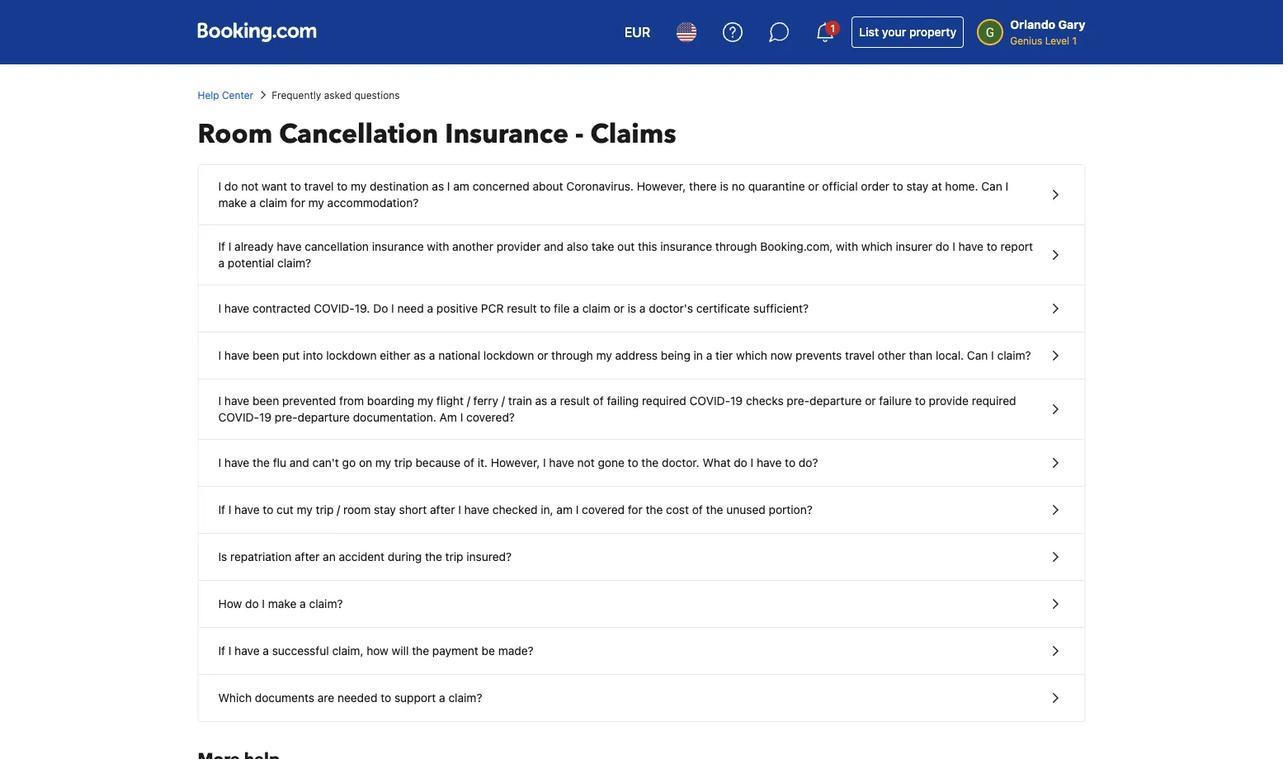Task type: locate. For each thing, give the bounding box(es) containing it.
as right train
[[535, 394, 547, 408]]

is inside i do not want to travel to my destination as i am concerned about coronavirus. however, there is no quarantine or official order to stay at home. can i make a claim for my accommodation?
[[720, 179, 729, 193]]

after left "an"
[[295, 550, 320, 564]]

i inside "button"
[[228, 644, 231, 658]]

1 lockdown from the left
[[326, 349, 377, 362]]

and left also
[[544, 240, 564, 253]]

0 horizontal spatial am
[[453, 179, 469, 193]]

how
[[367, 644, 389, 658]]

0 horizontal spatial 1
[[830, 22, 835, 34]]

travel right want
[[304, 179, 334, 193]]

this
[[638, 240, 657, 253]]

i have the flu and can't go on my trip because of it. however, i have not gone to the doctor. what do i have to do?
[[218, 456, 818, 469]]

have
[[277, 240, 302, 253], [958, 240, 984, 253], [224, 302, 249, 315], [224, 349, 249, 362], [224, 394, 249, 408], [224, 456, 249, 469], [549, 456, 574, 469], [757, 456, 782, 469], [234, 503, 260, 517], [464, 503, 489, 517], [234, 644, 260, 658]]

been for put
[[253, 349, 279, 362]]

0 vertical spatial can
[[981, 179, 1002, 193]]

to up accommodation?
[[337, 179, 348, 193]]

0 horizontal spatial not
[[241, 179, 259, 193]]

to left report
[[987, 240, 997, 253]]

for right covered
[[628, 503, 643, 517]]

1 vertical spatial trip
[[316, 503, 334, 517]]

to
[[290, 179, 301, 193], [337, 179, 348, 193], [893, 179, 903, 193], [987, 240, 997, 253], [540, 302, 551, 315], [915, 394, 926, 408], [628, 456, 638, 469], [785, 456, 796, 469], [263, 503, 273, 517], [381, 691, 391, 705]]

0 vertical spatial not
[[241, 179, 259, 193]]

do inside if i already have cancellation insurance with another provider and also take out this insurance through booking.com, with which insurer do i have to report a potential claim?
[[936, 240, 949, 253]]

0 vertical spatial and
[[544, 240, 564, 253]]

booking.com online hotel reservations image
[[198, 22, 316, 42]]

make inside i do not want to travel to my destination as i am concerned about coronavirus. however, there is no quarantine or official order to stay at home. can i make a claim for my accommodation?
[[218, 196, 247, 210]]

result left failing
[[560, 394, 590, 408]]

insurance right the this
[[660, 240, 712, 253]]

or inside i do not want to travel to my destination as i am concerned about coronavirus. however, there is no quarantine or official order to stay at home. can i make a claim for my accommodation?
[[808, 179, 819, 193]]

the right during
[[425, 550, 442, 564]]

2 if from the top
[[218, 503, 225, 517]]

a right file
[[573, 302, 579, 315]]

0 horizontal spatial for
[[290, 196, 305, 210]]

3 if from the top
[[218, 644, 225, 658]]

travel inside i do not want to travel to my destination as i am concerned about coronavirus. however, there is no quarantine or official order to stay at home. can i make a claim for my accommodation?
[[304, 179, 334, 193]]

my left address
[[596, 349, 612, 362]]

1 required from the left
[[642, 394, 686, 408]]

do right the 'what'
[[734, 456, 747, 469]]

of
[[593, 394, 604, 408], [464, 456, 474, 469], [692, 503, 703, 517]]

2 vertical spatial of
[[692, 503, 703, 517]]

0 vertical spatial been
[[253, 349, 279, 362]]

1 been from the top
[[253, 349, 279, 362]]

1
[[830, 22, 835, 34], [1072, 35, 1077, 46]]

short
[[399, 503, 427, 517]]

trip left insured?
[[445, 550, 463, 564]]

1 horizontal spatial covid-
[[314, 302, 355, 315]]

make
[[218, 196, 247, 210], [268, 597, 297, 611]]

0 horizontal spatial lockdown
[[326, 349, 377, 362]]

trip left the because
[[394, 456, 412, 469]]

local.
[[936, 349, 964, 362]]

or left official
[[808, 179, 819, 193]]

0 vertical spatial stay
[[906, 179, 929, 193]]

1 vertical spatial however,
[[491, 456, 540, 469]]

will
[[392, 644, 409, 658]]

stay inside i do not want to travel to my destination as i am concerned about coronavirus. however, there is no quarantine or official order to stay at home. can i make a claim for my accommodation?
[[906, 179, 929, 193]]

been inside "i have been prevented from boarding my flight / ferry / train as a result of failing required covid-19 checks pre-departure or failure to provide required covid-19 pre-departure documentation. am i covered?"
[[253, 394, 279, 408]]

0 vertical spatial 1
[[830, 22, 835, 34]]

0 horizontal spatial of
[[464, 456, 474, 469]]

checked
[[492, 503, 538, 517]]

1 if from the top
[[218, 240, 225, 253]]

to right gone
[[628, 456, 638, 469]]

1 down 'gary'
[[1072, 35, 1077, 46]]

0 horizontal spatial through
[[551, 349, 593, 362]]

0 horizontal spatial required
[[642, 394, 686, 408]]

center
[[222, 89, 253, 101]]

eur
[[624, 24, 650, 40]]

1 vertical spatial travel
[[845, 349, 874, 362]]

or left failure
[[865, 394, 876, 408]]

required right the provide
[[972, 394, 1016, 408]]

/ left ferry
[[467, 394, 470, 408]]

0 horizontal spatial make
[[218, 196, 247, 210]]

have up the 'which'
[[234, 644, 260, 658]]

i have the flu and can't go on my trip because of it. however, i have not gone to the doctor. what do i have to do? button
[[198, 440, 1085, 487]]

through inside 'i have been put into lockdown either as a national lockdown or through my address being in a tier which now prevents travel other than local. can i claim?' button
[[551, 349, 593, 362]]

0 horizontal spatial travel
[[304, 179, 334, 193]]

0 vertical spatial as
[[432, 179, 444, 193]]

pre- right the checks
[[787, 394, 810, 408]]

room
[[343, 503, 371, 517]]

have inside "button"
[[234, 644, 260, 658]]

a right train
[[550, 394, 557, 408]]

if i have to cut my trip / room stay short after i have checked in, am i covered for the cost of the unused portion? button
[[198, 487, 1085, 534]]

1 insurance from the left
[[372, 240, 424, 253]]

gone
[[598, 456, 624, 469]]

to left file
[[540, 302, 551, 315]]

not left want
[[241, 179, 259, 193]]

0 horizontal spatial stay
[[374, 503, 396, 517]]

1 vertical spatial and
[[289, 456, 309, 469]]

not left gone
[[577, 456, 595, 469]]

1 horizontal spatial stay
[[906, 179, 929, 193]]

insurance
[[372, 240, 424, 253], [660, 240, 712, 253]]

is left the no
[[720, 179, 729, 193]]

quarantine
[[748, 179, 805, 193]]

to inside if i already have cancellation insurance with another provider and also take out this insurance through booking.com, with which insurer do i have to report a potential claim?
[[987, 240, 997, 253]]

0 horizontal spatial insurance
[[372, 240, 424, 253]]

national
[[438, 349, 480, 362]]

1 horizontal spatial for
[[628, 503, 643, 517]]

have left report
[[958, 240, 984, 253]]

of inside i have the flu and can't go on my trip because of it. however, i have not gone to the doctor. what do i have to do? button
[[464, 456, 474, 469]]

be
[[482, 644, 495, 658]]

ferry
[[473, 394, 498, 408]]

i do not want to travel to my destination as i am concerned about coronavirus. however, there is no quarantine or official order to stay at home. can i make a claim for my accommodation?
[[218, 179, 1008, 210]]

a left potential on the top of the page
[[218, 256, 224, 270]]

1 horizontal spatial however,
[[637, 179, 686, 193]]

my up accommodation?
[[351, 179, 367, 193]]

make up already
[[218, 196, 247, 210]]

portion?
[[769, 503, 813, 517]]

as right either on the left top
[[414, 349, 426, 362]]

a left 'doctor's'
[[639, 302, 646, 315]]

been for prevented
[[253, 394, 279, 408]]

for inside i do not want to travel to my destination as i am concerned about coronavirus. however, there is no quarantine or official order to stay at home. can i make a claim for my accommodation?
[[290, 196, 305, 210]]

my right on
[[375, 456, 391, 469]]

am right in,
[[556, 503, 573, 517]]

unused
[[726, 503, 766, 517]]

as inside i do not want to travel to my destination as i am concerned about coronavirus. however, there is no quarantine or official order to stay at home. can i make a claim for my accommodation?
[[432, 179, 444, 193]]

of inside if i have to cut my trip / room stay short after i have checked in, am i covered for the cost of the unused portion? button
[[692, 503, 703, 517]]

a left "successful"
[[263, 644, 269, 658]]

which left insurer
[[861, 240, 893, 253]]

1 horizontal spatial and
[[544, 240, 564, 253]]

1 horizontal spatial which
[[861, 240, 893, 253]]

0 vertical spatial result
[[507, 302, 537, 315]]

a right support
[[439, 691, 445, 705]]

if for if i already have cancellation insurance with another provider and also take out this insurance through booking.com, with which insurer do i have to report a potential claim?
[[218, 240, 225, 253]]

claims
[[590, 116, 676, 152]]

2 with from the left
[[836, 240, 858, 253]]

0 horizontal spatial which
[[736, 349, 767, 362]]

through inside if i already have cancellation insurance with another provider and also take out this insurance through booking.com, with which insurer do i have to report a potential claim?
[[715, 240, 757, 253]]

1 vertical spatial departure
[[298, 410, 350, 424]]

0 horizontal spatial trip
[[316, 503, 334, 517]]

or up i have been put into lockdown either as a national lockdown or through my address being in a tier which now prevents travel other than local. can i claim?
[[613, 302, 624, 315]]

1 horizontal spatial 1
[[1072, 35, 1077, 46]]

0 horizontal spatial /
[[337, 503, 340, 517]]

0 vertical spatial is
[[720, 179, 729, 193]]

claim right file
[[582, 302, 610, 315]]

0 horizontal spatial claim
[[259, 196, 287, 210]]

1 horizontal spatial pre-
[[787, 394, 810, 408]]

result right pcr
[[507, 302, 537, 315]]

if inside if i have to cut my trip / room stay short after i have checked in, am i covered for the cost of the unused portion? button
[[218, 503, 225, 517]]

a up "successful"
[[300, 597, 306, 611]]

after right short
[[430, 503, 455, 517]]

to right order
[[893, 179, 903, 193]]

1 vertical spatial covid-
[[689, 394, 730, 408]]

1 horizontal spatial as
[[432, 179, 444, 193]]

after inside button
[[430, 503, 455, 517]]

cost
[[666, 503, 689, 517]]

1 horizontal spatial am
[[556, 503, 573, 517]]

through down the no
[[715, 240, 757, 253]]

0 horizontal spatial and
[[289, 456, 309, 469]]

1 horizontal spatial lockdown
[[483, 349, 534, 362]]

of right 'cost'
[[692, 503, 703, 517]]

1 vertical spatial not
[[577, 456, 595, 469]]

list
[[859, 25, 879, 39]]

1 vertical spatial claim
[[582, 302, 610, 315]]

than
[[909, 349, 933, 362]]

if inside if i already have cancellation insurance with another provider and also take out this insurance through booking.com, with which insurer do i have to report a potential claim?
[[218, 240, 225, 253]]

is
[[720, 179, 729, 193], [628, 302, 636, 315]]

1 horizontal spatial result
[[560, 394, 590, 408]]

if
[[218, 240, 225, 253], [218, 503, 225, 517], [218, 644, 225, 658]]

if down how at the bottom
[[218, 644, 225, 658]]

my
[[351, 179, 367, 193], [308, 196, 324, 210], [596, 349, 612, 362], [417, 394, 433, 408], [375, 456, 391, 469], [297, 503, 313, 517]]

if inside if i have a successful claim, how will the payment be made? "button"
[[218, 644, 225, 658]]

however,
[[637, 179, 686, 193], [491, 456, 540, 469]]

stay right room
[[374, 503, 396, 517]]

doctor.
[[662, 456, 699, 469]]

1 vertical spatial been
[[253, 394, 279, 408]]

a inside "button"
[[263, 644, 269, 658]]

0 vertical spatial which
[[861, 240, 893, 253]]

1 horizontal spatial required
[[972, 394, 1016, 408]]

2 vertical spatial covid-
[[218, 410, 259, 424]]

0 horizontal spatial is
[[628, 302, 636, 315]]

booking.com,
[[760, 240, 833, 253]]

if i already have cancellation insurance with another provider and also take out this insurance through booking.com, with which insurer do i have to report a potential claim? button
[[198, 225, 1085, 285]]

do right insurer
[[936, 240, 949, 253]]

1 inside button
[[830, 22, 835, 34]]

room cancellation insurance - claims
[[198, 116, 676, 152]]

of left "it."
[[464, 456, 474, 469]]

flight
[[436, 394, 464, 408]]

repatriation
[[230, 550, 291, 564]]

0 horizontal spatial with
[[427, 240, 449, 253]]

0 vertical spatial pre-
[[787, 394, 810, 408]]

insurance down accommodation?
[[372, 240, 424, 253]]

2 horizontal spatial covid-
[[689, 394, 730, 408]]

1 horizontal spatial through
[[715, 240, 757, 253]]

pre-
[[787, 394, 810, 408], [275, 410, 298, 424]]

claim down want
[[259, 196, 287, 210]]

as
[[432, 179, 444, 193], [414, 349, 426, 362], [535, 394, 547, 408]]

train
[[508, 394, 532, 408]]

0 vertical spatial departure
[[810, 394, 862, 408]]

lockdown up train
[[483, 349, 534, 362]]

/ left train
[[502, 394, 505, 408]]

how do i make a claim?
[[218, 597, 343, 611]]

departure down prevented
[[298, 410, 350, 424]]

1 vertical spatial which
[[736, 349, 767, 362]]

questions
[[354, 89, 400, 101]]

am left concerned
[[453, 179, 469, 193]]

0 vertical spatial covid-
[[314, 302, 355, 315]]

2 vertical spatial as
[[535, 394, 547, 408]]

a inside "i have been prevented from boarding my flight / ferry / train as a result of failing required covid-19 checks pre-departure or failure to provide required covid-19 pre-departure documentation. am i covered?"
[[550, 394, 557, 408]]

1 vertical spatial 1
[[1072, 35, 1077, 46]]

2 horizontal spatial of
[[692, 503, 703, 517]]

0 horizontal spatial as
[[414, 349, 426, 362]]

1 vertical spatial is
[[628, 302, 636, 315]]

can right the local.
[[967, 349, 988, 362]]

after inside 'button'
[[295, 550, 320, 564]]

0 horizontal spatial after
[[295, 550, 320, 564]]

0 horizontal spatial however,
[[491, 456, 540, 469]]

am
[[453, 179, 469, 193], [556, 503, 573, 517]]

trip inside 'button'
[[445, 550, 463, 564]]

0 vertical spatial claim
[[259, 196, 287, 210]]

which
[[861, 240, 893, 253], [736, 349, 767, 362]]

0 vertical spatial of
[[593, 394, 604, 408]]

1 horizontal spatial is
[[720, 179, 729, 193]]

list your property link
[[852, 17, 964, 48]]

how
[[218, 597, 242, 611]]

my inside "i have been prevented from boarding my flight / ferry / train as a result of failing required covid-19 checks pre-departure or failure to provide required covid-19 pre-departure documentation. am i covered?"
[[417, 394, 433, 408]]

of left failing
[[593, 394, 604, 408]]

not inside i do not want to travel to my destination as i am concerned about coronavirus. however, there is no quarantine or official order to stay at home. can i make a claim for my accommodation?
[[241, 179, 259, 193]]

claim
[[259, 196, 287, 210], [582, 302, 610, 315]]

have left cut
[[234, 503, 260, 517]]

been left put at the left top
[[253, 349, 279, 362]]

lockdown right into
[[326, 349, 377, 362]]

concerned
[[473, 179, 529, 193]]

made?
[[498, 644, 534, 658]]

cancellation
[[279, 116, 438, 152]]

1 horizontal spatial insurance
[[660, 240, 712, 253]]

2 horizontal spatial trip
[[445, 550, 463, 564]]

if for if i have a successful claim, how will the payment be made?
[[218, 644, 225, 658]]

0 vertical spatial through
[[715, 240, 757, 253]]

do left want
[[224, 179, 238, 193]]

list your property
[[859, 25, 956, 39]]

1 button
[[805, 12, 845, 52]]

at
[[932, 179, 942, 193]]

2 horizontal spatial as
[[535, 394, 547, 408]]

1 vertical spatial if
[[218, 503, 225, 517]]

claim? inside if i already have cancellation insurance with another provider and also take out this insurance through booking.com, with which insurer do i have to report a potential claim?
[[277, 256, 311, 270]]

1 horizontal spatial 19
[[730, 394, 743, 408]]

with right 'booking.com,'
[[836, 240, 858, 253]]

0 horizontal spatial 19
[[259, 410, 272, 424]]

do?
[[799, 456, 818, 469]]

2 been from the top
[[253, 394, 279, 408]]

1 vertical spatial 19
[[259, 410, 272, 424]]

to right failure
[[915, 394, 926, 408]]

covered
[[582, 503, 625, 517]]

however, right "it."
[[491, 456, 540, 469]]

claim?
[[277, 256, 311, 270], [997, 349, 1031, 362], [309, 597, 343, 611], [448, 691, 482, 705]]

a up already
[[250, 196, 256, 210]]

have left flu
[[224, 456, 249, 469]]

is for there
[[720, 179, 729, 193]]

claim? right potential on the top of the page
[[277, 256, 311, 270]]

2 lockdown from the left
[[483, 349, 534, 362]]

been left prevented
[[253, 394, 279, 408]]

0 vertical spatial travel
[[304, 179, 334, 193]]

do right how at the bottom
[[245, 597, 259, 611]]

have left do?
[[757, 456, 782, 469]]

room
[[198, 116, 273, 152]]

2 vertical spatial trip
[[445, 550, 463, 564]]

1 left list
[[830, 22, 835, 34]]

1 vertical spatial for
[[628, 503, 643, 517]]

0 horizontal spatial pre-
[[275, 410, 298, 424]]

trip left room
[[316, 503, 334, 517]]

a right in
[[706, 349, 712, 362]]

a
[[250, 196, 256, 210], [218, 256, 224, 270], [427, 302, 433, 315], [573, 302, 579, 315], [639, 302, 646, 315], [429, 349, 435, 362], [706, 349, 712, 362], [550, 394, 557, 408], [300, 597, 306, 611], [263, 644, 269, 658], [439, 691, 445, 705]]

1 horizontal spatial after
[[430, 503, 455, 517]]

make up "successful"
[[268, 597, 297, 611]]

as right destination
[[432, 179, 444, 193]]

orlando
[[1010, 18, 1055, 31]]

1 horizontal spatial with
[[836, 240, 858, 253]]

if left already
[[218, 240, 225, 253]]

tier
[[715, 349, 733, 362]]

result
[[507, 302, 537, 315], [560, 394, 590, 408]]

0 vertical spatial however,
[[637, 179, 686, 193]]

/
[[467, 394, 470, 408], [502, 394, 505, 408], [337, 503, 340, 517]]

as inside "i have been prevented from boarding my flight / ferry / train as a result of failing required covid-19 checks pre-departure or failure to provide required covid-19 pre-departure documentation. am i covered?"
[[535, 394, 547, 408]]

level
[[1045, 35, 1069, 46]]

required right failing
[[642, 394, 686, 408]]

checks
[[746, 394, 784, 408]]

1 vertical spatial of
[[464, 456, 474, 469]]

if i have to cut my trip / room stay short after i have checked in, am i covered for the cost of the unused portion?
[[218, 503, 813, 517]]

and right flu
[[289, 456, 309, 469]]

1 vertical spatial make
[[268, 597, 297, 611]]

0 vertical spatial for
[[290, 196, 305, 210]]

1 vertical spatial am
[[556, 503, 573, 517]]

1 inside orlando gary genius level 1
[[1072, 35, 1077, 46]]

stay left at
[[906, 179, 929, 193]]

have left prevented
[[224, 394, 249, 408]]

pre- down prevented
[[275, 410, 298, 424]]

if up the is
[[218, 503, 225, 517]]

is for or
[[628, 302, 636, 315]]

1 horizontal spatial trip
[[394, 456, 412, 469]]

/ left room
[[337, 503, 340, 517]]



Task type: describe. For each thing, give the bounding box(es) containing it.
help center button
[[198, 87, 253, 102]]

cut
[[276, 503, 294, 517]]

am inside i do not want to travel to my destination as i am concerned about coronavirus. however, there is no quarantine or official order to stay at home. can i make a claim for my accommodation?
[[453, 179, 469, 193]]

from
[[339, 394, 364, 408]]

into
[[303, 349, 323, 362]]

0 vertical spatial trip
[[394, 456, 412, 469]]

frequently
[[272, 89, 321, 101]]

2 horizontal spatial /
[[502, 394, 505, 408]]

do inside i do not want to travel to my destination as i am concerned about coronavirus. however, there is no quarantine or official order to stay at home. can i make a claim for my accommodation?
[[224, 179, 238, 193]]

accident
[[339, 550, 385, 564]]

failing
[[607, 394, 639, 408]]

about
[[533, 179, 563, 193]]

which inside if i already have cancellation insurance with another provider and also take out this insurance through booking.com, with which insurer do i have to report a potential claim?
[[861, 240, 893, 253]]

asked
[[324, 89, 352, 101]]

help
[[198, 89, 219, 101]]

positive
[[436, 302, 478, 315]]

prevented
[[282, 394, 336, 408]]

1 horizontal spatial /
[[467, 394, 470, 408]]

0 horizontal spatial covid-
[[218, 410, 259, 424]]

your
[[882, 25, 906, 39]]

my up cancellation
[[308, 196, 324, 210]]

help center
[[198, 89, 253, 101]]

destination
[[370, 179, 429, 193]]

the left doctor.
[[641, 456, 659, 469]]

which documents are needed to support a claim? button
[[198, 675, 1085, 721]]

go
[[342, 456, 356, 469]]

on
[[359, 456, 372, 469]]

am
[[439, 410, 457, 424]]

my right cut
[[297, 503, 313, 517]]

or inside "i have been prevented from boarding my flight / ferry / train as a result of failing required covid-19 checks pre-departure or failure to provide required covid-19 pre-departure documentation. am i covered?"
[[865, 394, 876, 408]]

how do i make a claim? button
[[198, 581, 1085, 628]]

potential
[[228, 256, 274, 270]]

1 horizontal spatial departure
[[810, 394, 862, 408]]

which
[[218, 691, 252, 705]]

insurance
[[445, 116, 569, 152]]

0 horizontal spatial result
[[507, 302, 537, 315]]

or down i have contracted covid-19. do i need a positive pcr result to file a claim or is a doctor's certificate sufficient?
[[537, 349, 548, 362]]

1 vertical spatial can
[[967, 349, 988, 362]]

home.
[[945, 179, 978, 193]]

are
[[317, 691, 334, 705]]

out
[[617, 240, 635, 253]]

orlando gary genius level 1
[[1010, 18, 1085, 46]]

either
[[380, 349, 411, 362]]

address
[[615, 349, 658, 362]]

0 horizontal spatial departure
[[298, 410, 350, 424]]

the left 'cost'
[[646, 503, 663, 517]]

claim? down payment
[[448, 691, 482, 705]]

because
[[415, 456, 460, 469]]

and inside if i already have cancellation insurance with another provider and also take out this insurance through booking.com, with which insurer do i have to report a potential claim?
[[544, 240, 564, 253]]

prevents
[[796, 349, 842, 362]]

to left cut
[[263, 503, 273, 517]]

to right needed
[[381, 691, 391, 705]]

i have been prevented from boarding my flight / ferry / train as a result of failing required covid-19 checks pre-departure or failure to provide required covid-19 pre-departure documentation. am i covered? button
[[198, 380, 1085, 440]]

the inside "button"
[[412, 644, 429, 658]]

covered?
[[466, 410, 515, 424]]

can't
[[312, 456, 339, 469]]

property
[[909, 25, 956, 39]]

0 vertical spatial 19
[[730, 394, 743, 408]]

have up in,
[[549, 456, 574, 469]]

can inside i do not want to travel to my destination as i am concerned about coronavirus. however, there is no quarantine or official order to stay at home. can i make a claim for my accommodation?
[[981, 179, 1002, 193]]

to right want
[[290, 179, 301, 193]]

claim inside i do not want to travel to my destination as i am concerned about coronavirus. however, there is no quarantine or official order to stay at home. can i make a claim for my accommodation?
[[259, 196, 287, 210]]

have left put at the left top
[[224, 349, 249, 362]]

have left contracted on the top
[[224, 302, 249, 315]]

1 horizontal spatial travel
[[845, 349, 874, 362]]

what
[[703, 456, 731, 469]]

being
[[661, 349, 690, 362]]

boarding
[[367, 394, 414, 408]]

2 required from the left
[[972, 394, 1016, 408]]

take
[[591, 240, 614, 253]]

1 vertical spatial stay
[[374, 503, 396, 517]]

needed
[[337, 691, 377, 705]]

cancellation
[[305, 240, 369, 253]]

also
[[567, 240, 588, 253]]

a right need
[[427, 302, 433, 315]]

documentation.
[[353, 410, 436, 424]]

eur button
[[615, 12, 660, 52]]

if for if i have to cut my trip / room stay short after i have checked in, am i covered for the cost of the unused portion?
[[218, 503, 225, 517]]

is repatriation after an accident during the trip insured? button
[[198, 534, 1085, 581]]

if i have a successful claim, how will the payment be made?
[[218, 644, 534, 658]]

1 horizontal spatial claim
[[582, 302, 610, 315]]

insured?
[[466, 550, 512, 564]]

need
[[397, 302, 424, 315]]

1 horizontal spatial not
[[577, 456, 595, 469]]

certificate
[[696, 302, 750, 315]]

insurer
[[896, 240, 932, 253]]

report
[[1000, 240, 1033, 253]]

frequently asked questions
[[272, 89, 400, 101]]

2 insurance from the left
[[660, 240, 712, 253]]

claim? right the local.
[[997, 349, 1031, 362]]

no
[[732, 179, 745, 193]]

claim? down "an"
[[309, 597, 343, 611]]

-
[[575, 116, 584, 152]]

a left national in the top of the page
[[429, 349, 435, 362]]

failure
[[879, 394, 912, 408]]

i have contracted covid-19. do i need a positive pcr result to file a claim or is a doctor's certificate sufficient?
[[218, 302, 809, 315]]

claim,
[[332, 644, 363, 658]]

1 vertical spatial pre-
[[275, 410, 298, 424]]

want
[[262, 179, 287, 193]]

file
[[554, 302, 570, 315]]

is
[[218, 550, 227, 564]]

the left unused
[[706, 503, 723, 517]]

i have contracted covid-19. do i need a positive pcr result to file a claim or is a doctor's certificate sufficient? button
[[198, 285, 1085, 333]]

gary
[[1058, 18, 1085, 31]]

is repatriation after an accident during the trip insured?
[[218, 550, 512, 564]]

in,
[[541, 503, 553, 517]]

have inside "i have been prevented from boarding my flight / ferry / train as a result of failing required covid-19 checks pre-departure or failure to provide required covid-19 pre-departure documentation. am i covered?"
[[224, 394, 249, 408]]

1 horizontal spatial make
[[268, 597, 297, 611]]

i have been put into lockdown either as a national lockdown or through my address being in a tier which now prevents travel other than local. can i claim? button
[[198, 333, 1085, 380]]

another
[[452, 240, 493, 253]]

1 with from the left
[[427, 240, 449, 253]]

have right already
[[277, 240, 302, 253]]

result inside "i have been prevented from boarding my flight / ferry / train as a result of failing required covid-19 checks pre-departure or failure to provide required covid-19 pre-departure documentation. am i covered?"
[[560, 394, 590, 408]]

which documents are needed to support a claim?
[[218, 691, 482, 705]]

the left flu
[[253, 456, 270, 469]]

of inside "i have been prevented from boarding my flight / ferry / train as a result of failing required covid-19 checks pre-departure or failure to provide required covid-19 pre-departure documentation. am i covered?"
[[593, 394, 604, 408]]

other
[[878, 349, 906, 362]]

to inside "i have been prevented from boarding my flight / ferry / train as a result of failing required covid-19 checks pre-departure or failure to provide required covid-19 pre-departure documentation. am i covered?"
[[915, 394, 926, 408]]

a inside if i already have cancellation insurance with another provider and also take out this insurance through booking.com, with which insurer do i have to report a potential claim?
[[218, 256, 224, 270]]

i do not want to travel to my destination as i am concerned about coronavirus. however, there is no quarantine or official order to stay at home. can i make a claim for my accommodation? button
[[198, 165, 1085, 225]]

1 vertical spatial as
[[414, 349, 426, 362]]

there
[[689, 179, 717, 193]]

to left do?
[[785, 456, 796, 469]]

in
[[694, 349, 703, 362]]

doctor's
[[649, 302, 693, 315]]

the inside 'button'
[[425, 550, 442, 564]]

do
[[373, 302, 388, 315]]

a inside i do not want to travel to my destination as i am concerned about coronavirus. however, there is no quarantine or official order to stay at home. can i make a claim for my accommodation?
[[250, 196, 256, 210]]

however, inside i do not want to travel to my destination as i am concerned about coronavirus. however, there is no quarantine or official order to stay at home. can i make a claim for my accommodation?
[[637, 179, 686, 193]]

flu
[[273, 456, 286, 469]]

have left checked
[[464, 503, 489, 517]]



Task type: vqa. For each thing, say whether or not it's contained in the screenshot.
the right "&"
no



